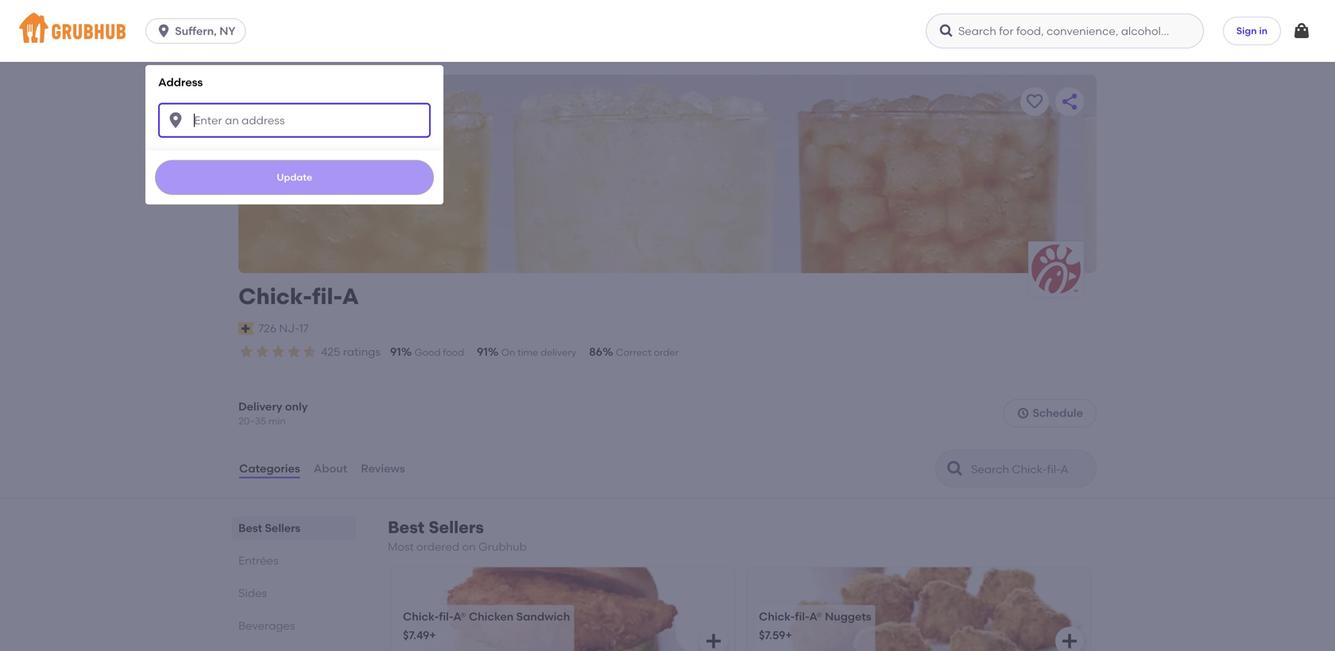 Task type: describe. For each thing, give the bounding box(es) containing it.
726 nj-17 button
[[258, 320, 310, 338]]

425 ratings
[[321, 345, 381, 359]]

fil- for chick-fil-a® chicken sandwich $7.49 +
[[439, 611, 453, 624]]

good food
[[415, 347, 464, 359]]

sign
[[1237, 25, 1257, 36]]

main navigation navigation
[[0, 0, 1336, 652]]

17
[[299, 322, 309, 336]]

food
[[443, 347, 464, 359]]

share icon image
[[1060, 92, 1080, 111]]

best for best sellers
[[238, 522, 262, 535]]

entrées
[[238, 554, 279, 568]]

91 for on time delivery
[[477, 345, 488, 359]]

reviews button
[[360, 441, 406, 498]]

$7.49
[[403, 629, 430, 643]]

best sellers
[[238, 522, 301, 535]]

on time delivery
[[502, 347, 577, 359]]

update button
[[155, 160, 434, 195]]

726
[[259, 322, 277, 336]]

search icon image
[[946, 460, 965, 479]]

suffern, ny
[[175, 24, 236, 38]]

on
[[462, 540, 476, 554]]

sandwich
[[516, 611, 570, 624]]

reviews
[[361, 462, 405, 476]]

a® for chicken
[[453, 611, 466, 624]]

schedule
[[1033, 407, 1084, 420]]

chick- for chick-fil-a® nuggets $7.59 +
[[759, 611, 795, 624]]

20–35
[[238, 416, 266, 427]]

address
[[158, 76, 203, 89]]

chick-fil-a® nuggets $7.59 +
[[759, 611, 872, 643]]

delivery
[[238, 400, 282, 414]]

fil- for chick-fil-a® nuggets $7.59 +
[[795, 611, 809, 624]]

svg image inside main navigation navigation
[[939, 23, 955, 39]]

86
[[589, 345, 603, 359]]

categories
[[239, 462, 300, 476]]

Enter an address search field
[[158, 103, 431, 138]]

good
[[415, 347, 441, 359]]

a
[[342, 283, 359, 310]]

chick- for chick-fil-a
[[238, 283, 312, 310]]

0 horizontal spatial svg image
[[704, 632, 723, 652]]

nuggets
[[825, 611, 872, 624]]

suffern, ny button
[[146, 18, 252, 44]]



Task type: locate. For each thing, give the bounding box(es) containing it.
save this restaurant image
[[1026, 92, 1045, 111]]

sellers up the on
[[429, 518, 484, 538]]

about
[[314, 462, 347, 476]]

0 horizontal spatial best
[[238, 522, 262, 535]]

a® left chicken at the bottom left
[[453, 611, 466, 624]]

1 a® from the left
[[453, 611, 466, 624]]

2 91 from the left
[[477, 345, 488, 359]]

1 horizontal spatial a®
[[809, 611, 822, 624]]

best sellers most ordered on grubhub
[[388, 518, 527, 554]]

91 left the good
[[390, 345, 401, 359]]

only
[[285, 400, 308, 414]]

best inside best sellers most ordered on grubhub
[[388, 518, 425, 538]]

chick- up $7.49
[[403, 611, 439, 624]]

chick-fil-a logo image
[[1029, 242, 1084, 297]]

sides
[[238, 587, 267, 600]]

1 91 from the left
[[390, 345, 401, 359]]

chick- up $7.59
[[759, 611, 795, 624]]

1 horizontal spatial svg image
[[939, 23, 955, 39]]

sign in
[[1237, 25, 1268, 36]]

svg image
[[939, 23, 955, 39], [704, 632, 723, 652]]

sellers for best sellers
[[265, 522, 301, 535]]

chick- inside chick-fil-a® nuggets $7.59 +
[[759, 611, 795, 624]]

sellers inside best sellers most ordered on grubhub
[[429, 518, 484, 538]]

1 vertical spatial svg image
[[704, 632, 723, 652]]

726 nj-17
[[259, 322, 309, 336]]

sellers up entrées
[[265, 522, 301, 535]]

ny
[[219, 24, 236, 38]]

a® for nuggets
[[809, 611, 822, 624]]

0 vertical spatial svg image
[[939, 23, 955, 39]]

2 horizontal spatial fil-
[[795, 611, 809, 624]]

+
[[430, 629, 436, 643], [786, 629, 792, 643]]

1 horizontal spatial +
[[786, 629, 792, 643]]

91 for good food
[[390, 345, 401, 359]]

+ inside chick-fil-a® nuggets $7.59 +
[[786, 629, 792, 643]]

chick- for chick-fil-a® chicken sandwich $7.49 +
[[403, 611, 439, 624]]

sign in button
[[1223, 17, 1282, 45]]

91
[[390, 345, 401, 359], [477, 345, 488, 359]]

1 horizontal spatial 91
[[477, 345, 488, 359]]

subscription pass image
[[238, 323, 255, 335]]

order
[[654, 347, 679, 359]]

min
[[269, 416, 286, 427]]

fil-
[[312, 283, 342, 310], [439, 611, 453, 624], [795, 611, 809, 624]]

1 horizontal spatial best
[[388, 518, 425, 538]]

0 horizontal spatial fil-
[[312, 283, 342, 310]]

svg image inside schedule button
[[1017, 407, 1030, 420]]

2 + from the left
[[786, 629, 792, 643]]

chick-fil-a® chicken sandwich $7.49 +
[[403, 611, 570, 643]]

1 horizontal spatial chick-
[[403, 611, 439, 624]]

425
[[321, 345, 340, 359]]

sellers for best sellers most ordered on grubhub
[[429, 518, 484, 538]]

0 horizontal spatial sellers
[[265, 522, 301, 535]]

delivery only 20–35 min
[[238, 400, 308, 427]]

star icon image
[[238, 344, 254, 360], [254, 344, 270, 360], [270, 344, 286, 360], [286, 344, 302, 360], [302, 344, 318, 360], [302, 344, 318, 360]]

chick-fil-a
[[238, 283, 359, 310]]

best for best sellers most ordered on grubhub
[[388, 518, 425, 538]]

$7.59
[[759, 629, 786, 643]]

best
[[388, 518, 425, 538], [238, 522, 262, 535]]

a® inside chick-fil-a® nuggets $7.59 +
[[809, 611, 822, 624]]

grubhub
[[479, 540, 527, 554]]

nj-
[[279, 322, 299, 336]]

best up entrées
[[238, 522, 262, 535]]

1 horizontal spatial fil-
[[439, 611, 453, 624]]

chick- up '726'
[[238, 283, 312, 310]]

a® left nuggets
[[809, 611, 822, 624]]

a®
[[453, 611, 466, 624], [809, 611, 822, 624]]

fil- for chick-fil-a
[[312, 283, 342, 310]]

on
[[502, 347, 515, 359]]

categories button
[[238, 441, 301, 498]]

save this restaurant button
[[1021, 87, 1049, 116]]

best up most
[[388, 518, 425, 538]]

+ inside "chick-fil-a® chicken sandwich $7.49 +"
[[430, 629, 436, 643]]

svg image inside suffern, ny button
[[156, 23, 172, 39]]

1 horizontal spatial sellers
[[429, 518, 484, 538]]

91 left on
[[477, 345, 488, 359]]

0 horizontal spatial 91
[[390, 345, 401, 359]]

most
[[388, 540, 414, 554]]

correct order
[[616, 347, 679, 359]]

schedule button
[[1004, 399, 1097, 428]]

chick-
[[238, 283, 312, 310], [403, 611, 439, 624], [759, 611, 795, 624]]

fil- inside chick-fil-a® nuggets $7.59 +
[[795, 611, 809, 624]]

chicken
[[469, 611, 514, 624]]

Search Chick-fil-A search field
[[970, 462, 1092, 477]]

2 a® from the left
[[809, 611, 822, 624]]

0 horizontal spatial +
[[430, 629, 436, 643]]

fil- inside "chick-fil-a® chicken sandwich $7.49 +"
[[439, 611, 453, 624]]

about button
[[313, 441, 348, 498]]

a® inside "chick-fil-a® chicken sandwich $7.49 +"
[[453, 611, 466, 624]]

2 horizontal spatial chick-
[[759, 611, 795, 624]]

ordered
[[417, 540, 460, 554]]

in
[[1260, 25, 1268, 36]]

delivery
[[541, 347, 577, 359]]

suffern,
[[175, 24, 217, 38]]

caret left icon image
[[256, 92, 275, 111]]

0 horizontal spatial chick-
[[238, 283, 312, 310]]

sellers
[[429, 518, 484, 538], [265, 522, 301, 535]]

ratings
[[343, 345, 381, 359]]

1 + from the left
[[430, 629, 436, 643]]

0 horizontal spatial a®
[[453, 611, 466, 624]]

svg image
[[1293, 21, 1312, 41], [156, 23, 172, 39], [166, 111, 185, 130], [1017, 407, 1030, 420], [1060, 632, 1080, 652]]

time
[[518, 347, 538, 359]]

beverages
[[238, 620, 295, 633]]

update
[[277, 172, 312, 183]]

chick- inside "chick-fil-a® chicken sandwich $7.49 +"
[[403, 611, 439, 624]]

correct
[[616, 347, 652, 359]]



Task type: vqa. For each thing, say whether or not it's contained in the screenshot.
Cheese,
no



